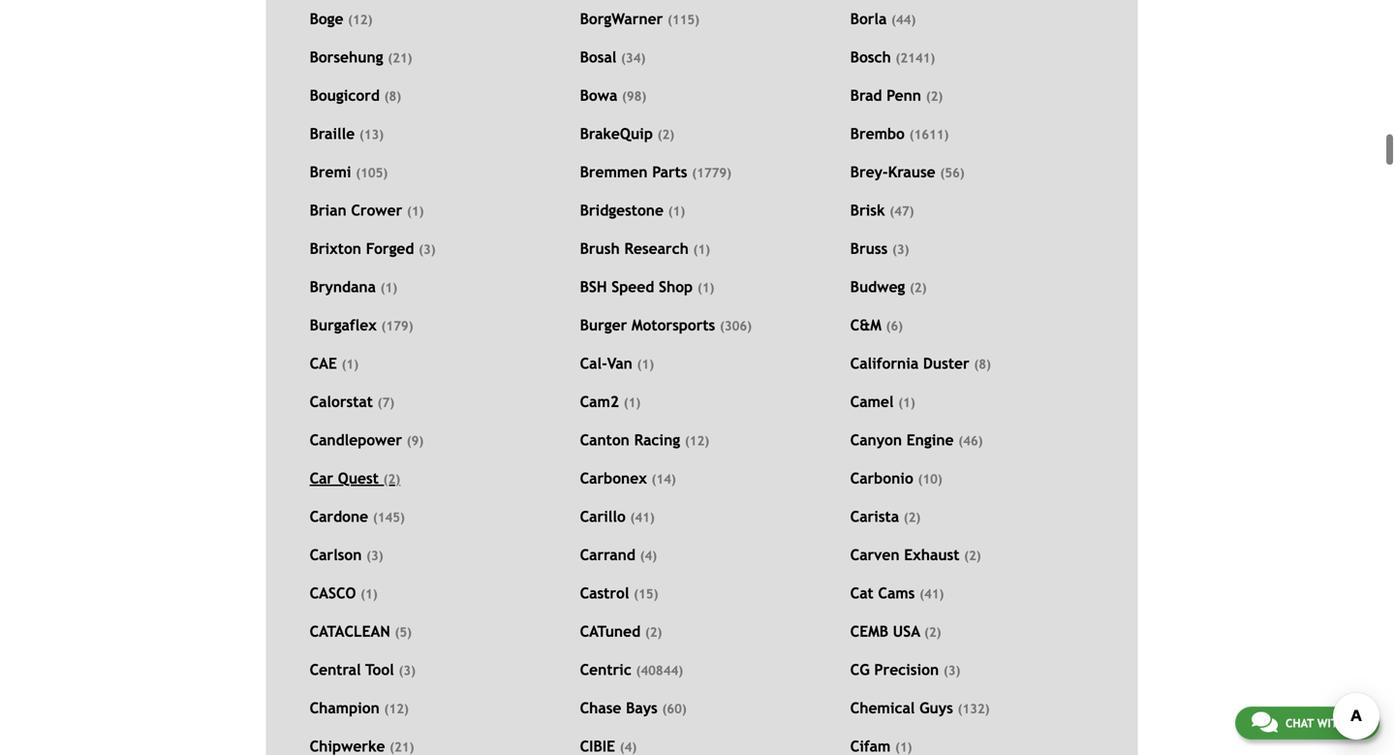 Task type: locate. For each thing, give the bounding box(es) containing it.
penn
[[887, 87, 922, 104]]

cal-van (1)
[[580, 355, 654, 372]]

car quest (2)
[[310, 470, 400, 487]]

(1) inside the brush research (1)
[[693, 242, 710, 257]]

(4) inside carrand (4)
[[640, 548, 657, 563]]

cam2
[[580, 393, 619, 411]]

(1) inside cam2 (1)
[[624, 395, 641, 410]]

(2) right the "quest"
[[383, 472, 400, 487]]

(21) inside borsehung (21)
[[388, 50, 412, 66]]

(15)
[[634, 586, 659, 601]]

(2) right penn
[[926, 89, 943, 104]]

(12) inside boge (12)
[[348, 12, 373, 27]]

2 horizontal spatial (12)
[[685, 433, 710, 448]]

canyon engine (46)
[[851, 431, 983, 449]]

(46)
[[959, 433, 983, 448]]

(179)
[[381, 318, 413, 333]]

1 horizontal spatial (41)
[[920, 586, 944, 601]]

(2) right 'usa'
[[925, 625, 942, 640]]

bruss
[[851, 240, 888, 257]]

krause
[[888, 163, 936, 181]]

(3)
[[419, 242, 436, 257], [893, 242, 910, 257], [366, 548, 383, 563], [399, 663, 416, 678], [944, 663, 961, 678]]

c&m
[[851, 317, 882, 334]]

bryndana (1)
[[310, 278, 398, 296]]

castrol (15)
[[580, 585, 659, 602]]

(21) right borsehung
[[388, 50, 412, 66]]

brey-krause (56)
[[851, 163, 965, 181]]

bowa (98)
[[580, 87, 647, 104]]

(44)
[[892, 12, 916, 27]]

(1) right 'casco'
[[361, 586, 378, 601]]

(40844)
[[636, 663, 683, 678]]

carillo
[[580, 508, 626, 525]]

0 horizontal spatial (41)
[[630, 510, 655, 525]]

chat with us
[[1286, 716, 1364, 730]]

canton
[[580, 431, 630, 449]]

1 vertical spatial (8)
[[974, 357, 991, 372]]

brisk (47)
[[851, 202, 914, 219]]

(1) right crower
[[407, 204, 424, 219]]

cam2 (1)
[[580, 393, 641, 411]]

0 vertical spatial (21)
[[388, 50, 412, 66]]

(98)
[[622, 89, 647, 104]]

(115)
[[668, 12, 700, 27]]

(2) inside brad penn (2)
[[926, 89, 943, 104]]

(3) right carlson
[[366, 548, 383, 563]]

(2) inside car quest (2)
[[383, 472, 400, 487]]

borsehung (21)
[[310, 49, 412, 66]]

(21) down champion (12)
[[390, 740, 414, 755]]

(12) inside canton racing (12)
[[685, 433, 710, 448]]

catuned
[[580, 623, 641, 640]]

(56)
[[940, 165, 965, 180]]

(3) right tool
[[399, 663, 416, 678]]

canton racing (12)
[[580, 431, 710, 449]]

cat cams (41)
[[851, 585, 944, 602]]

(2) inside carven exhaust (2)
[[965, 548, 981, 563]]

brian crower (1)
[[310, 202, 424, 219]]

carista (2)
[[851, 508, 921, 525]]

1 vertical spatial (12)
[[685, 433, 710, 448]]

(34)
[[621, 50, 646, 66]]

chemical guys (132)
[[851, 699, 990, 717]]

shop
[[659, 278, 693, 296]]

forged
[[366, 240, 414, 257]]

(12) right racing
[[685, 433, 710, 448]]

carven
[[851, 546, 900, 564]]

(3) inside cg precision (3)
[[944, 663, 961, 678]]

(2141)
[[896, 50, 936, 66]]

1 horizontal spatial (8)
[[974, 357, 991, 372]]

(3) for cg precision
[[944, 663, 961, 678]]

(9)
[[407, 433, 424, 448]]

bruss (3)
[[851, 240, 910, 257]]

(2) right carista
[[904, 510, 921, 525]]

carbonex
[[580, 470, 647, 487]]

borgwarner
[[580, 10, 663, 28]]

burgaflex (179)
[[310, 317, 413, 334]]

carlson (3)
[[310, 546, 383, 564]]

(12) inside champion (12)
[[384, 701, 409, 716]]

(3) right bruss
[[893, 242, 910, 257]]

(1) down forged at top
[[381, 280, 398, 295]]

(41) right carillo
[[630, 510, 655, 525]]

(2) inside cemb usa (2)
[[925, 625, 942, 640]]

casco (1)
[[310, 585, 378, 602]]

(4)
[[640, 548, 657, 563], [620, 740, 637, 755]]

(1) right research
[[693, 242, 710, 257]]

(145)
[[373, 510, 405, 525]]

centric
[[580, 661, 632, 679]]

0 vertical spatial (4)
[[640, 548, 657, 563]]

speed
[[612, 278, 654, 296]]

bougicord (8)
[[310, 87, 401, 104]]

(4) up "(15)"
[[640, 548, 657, 563]]

(21) link
[[310, 737, 580, 755]]

comments image
[[1252, 710, 1278, 734]]

carlson
[[310, 546, 362, 564]]

(1) right camel
[[899, 395, 916, 410]]

(1) inside bridgestone (1)
[[668, 204, 685, 219]]

1 horizontal spatial (12)
[[384, 701, 409, 716]]

parts
[[652, 163, 688, 181]]

0 vertical spatial (8)
[[384, 89, 401, 104]]

(21)
[[388, 50, 412, 66], [390, 740, 414, 755]]

(2) right budweg
[[910, 280, 927, 295]]

0 horizontal spatial (8)
[[384, 89, 401, 104]]

van
[[607, 355, 633, 372]]

(1) right cam2
[[624, 395, 641, 410]]

(1) inside bryndana (1)
[[381, 280, 398, 295]]

(12) for boge
[[348, 12, 373, 27]]

2 vertical spatial (12)
[[384, 701, 409, 716]]

racing
[[634, 431, 680, 449]]

cat
[[851, 585, 874, 602]]

(1779)
[[692, 165, 732, 180]]

0 horizontal spatial (12)
[[348, 12, 373, 27]]

cemb
[[851, 623, 889, 640]]

(2) inside catuned (2)
[[645, 625, 662, 640]]

(4) down chase bays (60)
[[620, 740, 637, 755]]

carbonio
[[851, 470, 914, 487]]

(1) right the van
[[637, 357, 654, 372]]

cardone
[[310, 508, 368, 525]]

brian
[[310, 202, 347, 219]]

(12) right the boge at the left of the page
[[348, 12, 373, 27]]

central tool (3)
[[310, 661, 416, 679]]

(3) for central tool
[[399, 663, 416, 678]]

(5)
[[395, 625, 412, 640]]

(3) inside central tool (3)
[[399, 663, 416, 678]]

precision
[[875, 661, 939, 679]]

(41) inside cat cams (41)
[[920, 586, 944, 601]]

cams
[[878, 585, 915, 602]]

brixton
[[310, 240, 362, 257]]

(8) right the duster
[[974, 357, 991, 372]]

(41) right cams
[[920, 586, 944, 601]]

0 vertical spatial (41)
[[630, 510, 655, 525]]

(2) up (40844)
[[645, 625, 662, 640]]

1 horizontal spatial (4)
[[640, 548, 657, 563]]

(2) right exhaust
[[965, 548, 981, 563]]

brixton forged (3)
[[310, 240, 436, 257]]

1 vertical spatial (21)
[[390, 740, 414, 755]]

(1) down parts
[[668, 204, 685, 219]]

(3) inside brixton forged (3)
[[419, 242, 436, 257]]

(12) down tool
[[384, 701, 409, 716]]

1 vertical spatial (4)
[[620, 740, 637, 755]]

(1) right cae
[[342, 357, 359, 372]]

(2) inside budweg (2)
[[910, 280, 927, 295]]

(1) inside bsh speed shop (1)
[[698, 280, 715, 295]]

0 vertical spatial (12)
[[348, 12, 373, 27]]

0 horizontal spatial (4)
[[620, 740, 637, 755]]

cal-
[[580, 355, 607, 372]]

(41) inside carillo (41)
[[630, 510, 655, 525]]

(12) for champion
[[384, 701, 409, 716]]

(1) right shop
[[698, 280, 715, 295]]

budweg
[[851, 278, 905, 296]]

(8) right bougicord
[[384, 89, 401, 104]]

(10)
[[918, 472, 943, 487]]

(1) inside the brian crower (1)
[[407, 204, 424, 219]]

(3) right forged at top
[[419, 242, 436, 257]]

chase bays (60)
[[580, 699, 687, 717]]

motorsports
[[632, 317, 716, 334]]

(3) up guys on the right bottom of the page
[[944, 663, 961, 678]]

1 vertical spatial (41)
[[920, 586, 944, 601]]

brush
[[580, 240, 620, 257]]

(2) up parts
[[658, 127, 675, 142]]

(1)
[[407, 204, 424, 219], [668, 204, 685, 219], [693, 242, 710, 257], [381, 280, 398, 295], [698, 280, 715, 295], [342, 357, 359, 372], [637, 357, 654, 372], [624, 395, 641, 410], [899, 395, 916, 410], [361, 586, 378, 601], [896, 740, 913, 755]]



Task type: describe. For each thing, give the bounding box(es) containing it.
(1) inside casco (1)
[[361, 586, 378, 601]]

(60)
[[662, 701, 687, 716]]

brakequip
[[580, 125, 653, 143]]

brakequip (2)
[[580, 125, 675, 143]]

(8) inside california duster (8)
[[974, 357, 991, 372]]

bremmen parts (1779)
[[580, 163, 732, 181]]

crower
[[351, 202, 402, 219]]

(1) inside cal-van (1)
[[637, 357, 654, 372]]

(47)
[[890, 204, 914, 219]]

bowa
[[580, 87, 618, 104]]

cae (1)
[[310, 355, 359, 372]]

(6)
[[886, 318, 903, 333]]

bremi (105)
[[310, 163, 388, 181]]

(1) link
[[851, 737, 1121, 755]]

carillo (41)
[[580, 508, 655, 525]]

(1) down chemical guys (132)
[[896, 740, 913, 755]]

chase
[[580, 699, 622, 717]]

candlepower
[[310, 431, 402, 449]]

(3) inside bruss (3)
[[893, 242, 910, 257]]

(2) inside carista (2)
[[904, 510, 921, 525]]

bremmen
[[580, 163, 648, 181]]

(4) link
[[580, 737, 851, 755]]

brad penn (2)
[[851, 87, 943, 104]]

catuned (2)
[[580, 623, 662, 640]]

with
[[1318, 716, 1346, 730]]

c&m (6)
[[851, 317, 903, 334]]

borsehung
[[310, 49, 383, 66]]

(1) inside camel (1)
[[899, 395, 916, 410]]

burger
[[580, 317, 627, 334]]

casco
[[310, 585, 356, 602]]

bridgestone
[[580, 202, 664, 219]]

(14)
[[652, 472, 676, 487]]

boge
[[310, 10, 344, 28]]

(3) for brixton forged
[[419, 242, 436, 257]]

braille
[[310, 125, 355, 143]]

cg
[[851, 661, 870, 679]]

(3) inside carlson (3)
[[366, 548, 383, 563]]

bosal
[[580, 49, 617, 66]]

canyon
[[851, 431, 902, 449]]

borgwarner (115)
[[580, 10, 700, 28]]

calorstat (7)
[[310, 393, 395, 411]]

bosal (34)
[[580, 49, 646, 66]]

camel
[[851, 393, 894, 411]]

(1) inside cae (1)
[[342, 357, 359, 372]]

brey-
[[851, 163, 888, 181]]

(132)
[[958, 701, 990, 716]]

california
[[851, 355, 919, 372]]

centric (40844)
[[580, 661, 683, 679]]

cataclean (5)
[[310, 623, 412, 640]]

braille (13)
[[310, 125, 384, 143]]

(7)
[[378, 395, 395, 410]]

brisk
[[851, 202, 885, 219]]

bougicord
[[310, 87, 380, 104]]

cae
[[310, 355, 337, 372]]

(13)
[[359, 127, 384, 142]]

(2) inside "brakequip (2)"
[[658, 127, 675, 142]]

borla
[[851, 10, 887, 28]]

cataclean
[[310, 623, 390, 640]]

(8) inside bougicord (8)
[[384, 89, 401, 104]]

central
[[310, 661, 361, 679]]

bays
[[626, 699, 658, 717]]

carrand
[[580, 546, 636, 564]]

cg precision (3)
[[851, 661, 961, 679]]

carista
[[851, 508, 899, 525]]

calorstat
[[310, 393, 373, 411]]

brad
[[851, 87, 882, 104]]

chat with us link
[[1236, 707, 1380, 740]]

tool
[[365, 661, 394, 679]]

candlepower (9)
[[310, 431, 424, 449]]

brush research (1)
[[580, 240, 710, 257]]

bremi
[[310, 163, 351, 181]]

carbonex (14)
[[580, 470, 676, 487]]

chemical
[[851, 699, 915, 717]]

bosch (2141)
[[851, 49, 936, 66]]

budweg (2)
[[851, 278, 927, 296]]

guys
[[920, 699, 954, 717]]

us
[[1350, 716, 1364, 730]]

(105)
[[356, 165, 388, 180]]

engine
[[907, 431, 954, 449]]

(1611)
[[910, 127, 949, 142]]



Task type: vqa. For each thing, say whether or not it's contained in the screenshot.


